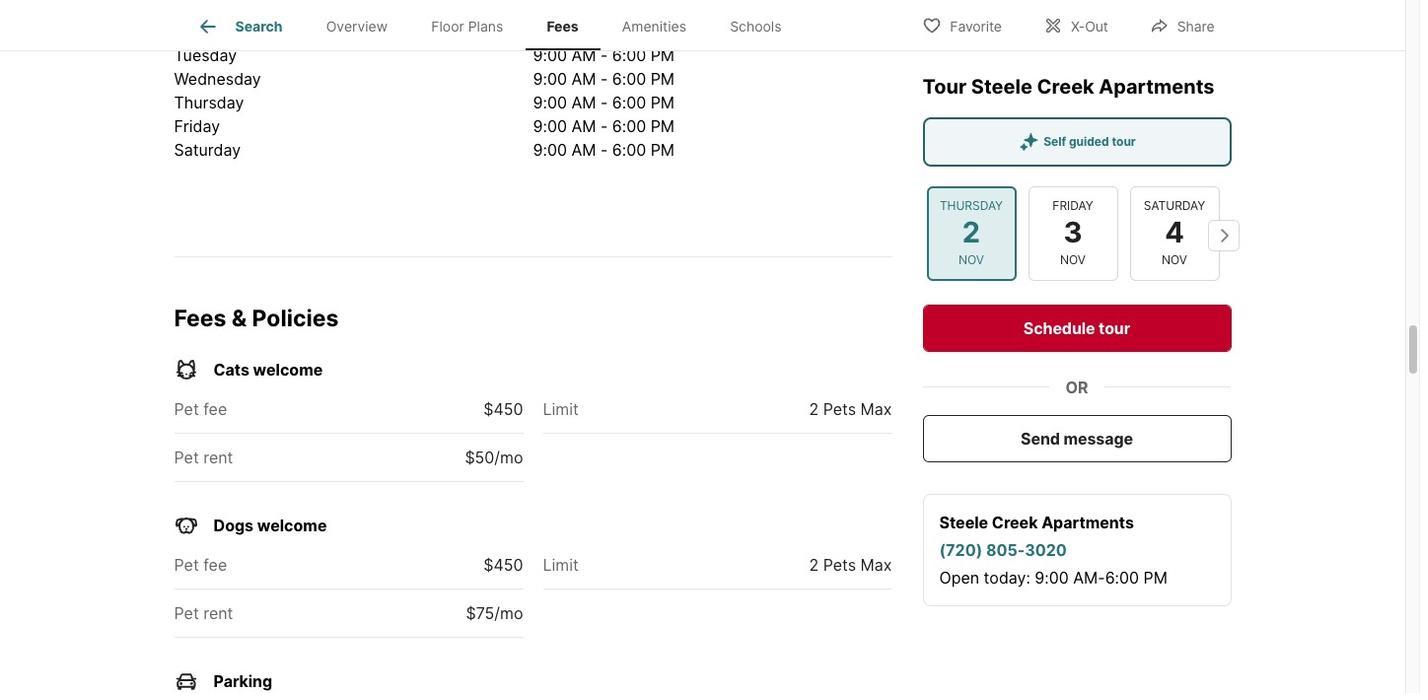 Task type: describe. For each thing, give the bounding box(es) containing it.
max for $50/mo
[[861, 400, 892, 420]]

thursday for thursday
[[174, 92, 244, 112]]

friday for friday 3 nov
[[1053, 198, 1094, 213]]

welcome for cats welcome
[[253, 360, 323, 380]]

pet rent for cats welcome
[[174, 448, 233, 468]]

x-out
[[1071, 17, 1109, 34]]

saturday for saturday 4 nov
[[1144, 198, 1206, 213]]

max for $75/mo
[[861, 556, 892, 575]]

9:00 for thursday
[[533, 92, 567, 112]]

2 for $75/mo
[[810, 556, 819, 575]]

x-
[[1071, 17, 1085, 34]]

4 pet from the top
[[174, 604, 199, 624]]

next image
[[1208, 219, 1240, 251]]

floor
[[431, 18, 464, 35]]

3 pet from the top
[[174, 556, 199, 575]]

x-out button
[[1027, 4, 1126, 45]]

rent for cats
[[203, 448, 233, 468]]

nov for 2
[[959, 252, 985, 267]]

am-
[[1074, 567, 1106, 587]]

6:00 for thursday
[[612, 92, 646, 112]]

tab list containing search
[[174, 0, 820, 50]]

9:00 am - 6:00 pm for thursday
[[533, 92, 675, 112]]

schedule tour button
[[923, 304, 1232, 351]]

$450 for $50/mo
[[484, 400, 523, 420]]

4
[[1165, 215, 1185, 249]]

pets for $75/mo
[[824, 556, 857, 575]]

search
[[235, 18, 283, 35]]

plans
[[468, 18, 503, 35]]

thursday for thursday 2 nov
[[940, 198, 1004, 213]]

pet fee for cats
[[174, 400, 227, 420]]

pet rent for dogs welcome
[[174, 604, 233, 624]]

limit for $75/mo
[[543, 556, 579, 575]]

tour
[[923, 74, 967, 98]]

9:00 for saturday
[[533, 140, 567, 159]]

fees & policies
[[174, 304, 339, 332]]

pets for $50/mo
[[824, 400, 857, 420]]

favorite
[[950, 17, 1002, 34]]

parking
[[214, 672, 273, 692]]

(720)
[[940, 540, 983, 559]]

schools
[[730, 18, 782, 35]]

6:00 for saturday
[[612, 140, 646, 159]]

amenities
[[622, 18, 687, 35]]

9:00 am - 6:00 pm for friday
[[533, 116, 675, 136]]

fee for dogs welcome
[[203, 556, 227, 575]]

805-
[[987, 540, 1025, 559]]

schools tab
[[708, 3, 804, 50]]

schedule
[[1024, 318, 1096, 337]]

wednesday
[[174, 69, 261, 88]]

steele inside steele creek apartments (720) 805-3020 open today: 9:00 am-6:00 pm
[[940, 512, 989, 532]]

9:00 am - 6:00 pm for tuesday
[[533, 45, 675, 65]]

9:00 for wednesday
[[533, 69, 567, 88]]

open
[[940, 567, 980, 587]]

2 pets max for $75/mo
[[810, 556, 892, 575]]

or
[[1066, 377, 1089, 397]]

apartments inside steele creek apartments (720) 805-3020 open today: 9:00 am-6:00 pm
[[1042, 512, 1135, 532]]

amenities tab
[[601, 3, 708, 50]]

am for thursday
[[572, 92, 596, 112]]

6:00 for monday
[[612, 21, 646, 41]]

steele creek apartments (720) 805-3020 open today: 9:00 am-6:00 pm
[[940, 512, 1168, 587]]

tour inside self guided tour option
[[1112, 133, 1136, 148]]

2 for $50/mo
[[810, 400, 819, 420]]

9:00 am - 6:00 pm for monday
[[533, 21, 675, 41]]

am for tuesday
[[572, 45, 596, 65]]

dogs welcome
[[214, 516, 327, 536]]

floor plans
[[431, 18, 503, 35]]

guided
[[1069, 133, 1110, 148]]

friday 3 nov
[[1053, 198, 1094, 267]]

(720) 805-3020 link
[[940, 540, 1067, 559]]

cats welcome
[[214, 360, 323, 380]]

favorite button
[[906, 4, 1019, 45]]

rent for dogs
[[203, 604, 233, 624]]

0 vertical spatial steele
[[972, 74, 1033, 98]]

fees for fees
[[547, 18, 579, 35]]

today:
[[984, 567, 1031, 587]]

overview tab
[[305, 3, 410, 50]]

6:00 inside steele creek apartments (720) 805-3020 open today: 9:00 am-6:00 pm
[[1106, 567, 1140, 587]]

6:00 for friday
[[612, 116, 646, 136]]



Task type: vqa. For each thing, say whether or not it's contained in the screenshot.


Task type: locate. For each thing, give the bounding box(es) containing it.
0 vertical spatial fees
[[547, 18, 579, 35]]

pm
[[651, 21, 675, 41], [651, 45, 675, 65], [651, 69, 675, 88], [651, 92, 675, 112], [651, 116, 675, 136], [651, 140, 675, 159], [1144, 567, 1168, 587]]

0 vertical spatial friday
[[174, 116, 220, 136]]

saturday up 4
[[1144, 198, 1206, 213]]

pet fee down cats
[[174, 400, 227, 420]]

pm for wednesday
[[651, 69, 675, 88]]

tour inside schedule tour button
[[1099, 318, 1131, 337]]

nov for 3
[[1061, 252, 1086, 267]]

nov for 4
[[1162, 252, 1188, 267]]

pm for tuesday
[[651, 45, 675, 65]]

0 vertical spatial saturday
[[174, 140, 241, 159]]

self guided tour option
[[923, 116, 1232, 166]]

cats
[[214, 360, 250, 380]]

saturday down wednesday
[[174, 140, 241, 159]]

max
[[861, 400, 892, 420], [861, 556, 892, 575]]

rent
[[203, 448, 233, 468], [203, 604, 233, 624]]

1 fee from the top
[[203, 400, 227, 420]]

2 limit from the top
[[543, 556, 579, 575]]

1 horizontal spatial friday
[[1053, 198, 1094, 213]]

1 horizontal spatial thursday
[[940, 198, 1004, 213]]

welcome
[[253, 360, 323, 380], [257, 516, 327, 536]]

2 nov from the left
[[1061, 252, 1086, 267]]

0 horizontal spatial thursday
[[174, 92, 244, 112]]

1 vertical spatial fees
[[174, 304, 226, 332]]

0 vertical spatial max
[[861, 400, 892, 420]]

am for friday
[[572, 116, 596, 136]]

6 9:00 am - 6:00 pm from the top
[[533, 140, 675, 159]]

nov inside "thursday 2 nov"
[[959, 252, 985, 267]]

1 vertical spatial pets
[[824, 556, 857, 575]]

creek
[[1037, 74, 1095, 98], [992, 512, 1038, 532]]

saturday
[[174, 140, 241, 159], [1144, 198, 1206, 213]]

$75/mo
[[466, 604, 523, 624]]

6:00 for wednesday
[[612, 69, 646, 88]]

tour steele creek apartments
[[923, 74, 1215, 98]]

2 9:00 am - 6:00 pm from the top
[[533, 45, 675, 65]]

pet rent
[[174, 448, 233, 468], [174, 604, 233, 624]]

4 9:00 am - 6:00 pm from the top
[[533, 92, 675, 112]]

0 vertical spatial $450
[[484, 400, 523, 420]]

0 horizontal spatial fees
[[174, 304, 226, 332]]

2 pets from the top
[[824, 556, 857, 575]]

1 $450 from the top
[[484, 400, 523, 420]]

0 horizontal spatial friday
[[174, 116, 220, 136]]

0 horizontal spatial nov
[[959, 252, 985, 267]]

tab list
[[174, 0, 820, 50]]

4 - from the top
[[601, 92, 608, 112]]

rent up dogs
[[203, 448, 233, 468]]

1 vertical spatial $450
[[484, 556, 523, 575]]

1 pets from the top
[[824, 400, 857, 420]]

0 vertical spatial limit
[[543, 400, 579, 420]]

pets
[[824, 400, 857, 420], [824, 556, 857, 575]]

pet fee
[[174, 400, 227, 420], [174, 556, 227, 575]]

tour
[[1112, 133, 1136, 148], [1099, 318, 1131, 337]]

creek up self
[[1037, 74, 1095, 98]]

self guided tour list box
[[923, 116, 1232, 166]]

pet fee for dogs
[[174, 556, 227, 575]]

1 max from the top
[[861, 400, 892, 420]]

- for thursday
[[601, 92, 608, 112]]

send message
[[1021, 428, 1134, 448]]

-
[[601, 21, 608, 41], [601, 45, 608, 65], [601, 69, 608, 88], [601, 92, 608, 112], [601, 116, 608, 136], [601, 140, 608, 159]]

floor plans tab
[[410, 3, 525, 50]]

friday for friday
[[174, 116, 220, 136]]

2 pet rent from the top
[[174, 604, 233, 624]]

monday
[[174, 21, 234, 41]]

6:00 for tuesday
[[612, 45, 646, 65]]

1 nov from the left
[[959, 252, 985, 267]]

- for monday
[[601, 21, 608, 41]]

3020
[[1025, 540, 1067, 559]]

1 9:00 am - 6:00 pm from the top
[[533, 21, 675, 41]]

9:00 am - 6:00 pm for saturday
[[533, 140, 675, 159]]

am
[[572, 21, 596, 41], [572, 45, 596, 65], [572, 69, 596, 88], [572, 92, 596, 112], [572, 116, 596, 136], [572, 140, 596, 159]]

friday up '3'
[[1053, 198, 1094, 213]]

2 pets max
[[810, 400, 892, 420], [810, 556, 892, 575]]

1 horizontal spatial fees
[[547, 18, 579, 35]]

welcome right dogs
[[257, 516, 327, 536]]

$450
[[484, 400, 523, 420], [484, 556, 523, 575]]

2 horizontal spatial nov
[[1162, 252, 1188, 267]]

welcome down policies
[[253, 360, 323, 380]]

fee down dogs
[[203, 556, 227, 575]]

fee for cats welcome
[[203, 400, 227, 420]]

1 rent from the top
[[203, 448, 233, 468]]

6 - from the top
[[601, 140, 608, 159]]

3
[[1064, 215, 1083, 249]]

1 vertical spatial fee
[[203, 556, 227, 575]]

2 vertical spatial 2
[[810, 556, 819, 575]]

tour right the 'guided'
[[1112, 133, 1136, 148]]

2 $450 from the top
[[484, 556, 523, 575]]

2 am from the top
[[572, 45, 596, 65]]

0 vertical spatial pets
[[824, 400, 857, 420]]

1 pet from the top
[[174, 400, 199, 420]]

welcome for dogs welcome
[[257, 516, 327, 536]]

5 am from the top
[[572, 116, 596, 136]]

0 vertical spatial thursday
[[174, 92, 244, 112]]

4 am from the top
[[572, 92, 596, 112]]

creek inside steele creek apartments (720) 805-3020 open today: 9:00 am-6:00 pm
[[992, 512, 1038, 532]]

fees for fees & policies
[[174, 304, 226, 332]]

1 vertical spatial apartments
[[1042, 512, 1135, 532]]

am for monday
[[572, 21, 596, 41]]

1 vertical spatial limit
[[543, 556, 579, 575]]

pm for thursday
[[651, 92, 675, 112]]

3 nov from the left
[[1162, 252, 1188, 267]]

steele
[[972, 74, 1033, 98], [940, 512, 989, 532]]

policies
[[252, 304, 339, 332]]

5 - from the top
[[601, 116, 608, 136]]

1 vertical spatial tour
[[1099, 318, 1131, 337]]

1 vertical spatial saturday
[[1144, 198, 1206, 213]]

- for friday
[[601, 116, 608, 136]]

1 vertical spatial thursday
[[940, 198, 1004, 213]]

fees inside tab
[[547, 18, 579, 35]]

limit
[[543, 400, 579, 420], [543, 556, 579, 575]]

send message button
[[923, 414, 1232, 462]]

pm inside steele creek apartments (720) 805-3020 open today: 9:00 am-6:00 pm
[[1144, 567, 1168, 587]]

fees
[[547, 18, 579, 35], [174, 304, 226, 332]]

pet rent up dogs
[[174, 448, 233, 468]]

limit for $50/mo
[[543, 400, 579, 420]]

6 am from the top
[[572, 140, 596, 159]]

apartments up 3020
[[1042, 512, 1135, 532]]

am for saturday
[[572, 140, 596, 159]]

2 inside "thursday 2 nov"
[[963, 215, 981, 249]]

2 - from the top
[[601, 45, 608, 65]]

1 vertical spatial max
[[861, 556, 892, 575]]

2 pets max for $50/mo
[[810, 400, 892, 420]]

fees left &
[[174, 304, 226, 332]]

9:00 for monday
[[533, 21, 567, 41]]

1 vertical spatial rent
[[203, 604, 233, 624]]

fee down cats
[[203, 400, 227, 420]]

1 vertical spatial 2
[[810, 400, 819, 420]]

tuesday
[[174, 45, 237, 65]]

pm for saturday
[[651, 140, 675, 159]]

2
[[963, 215, 981, 249], [810, 400, 819, 420], [810, 556, 819, 575]]

1 vertical spatial creek
[[992, 512, 1038, 532]]

9:00 for friday
[[533, 116, 567, 136]]

pet fee down dogs
[[174, 556, 227, 575]]

pet
[[174, 400, 199, 420], [174, 448, 199, 468], [174, 556, 199, 575], [174, 604, 199, 624]]

nov
[[959, 252, 985, 267], [1061, 252, 1086, 267], [1162, 252, 1188, 267]]

9:00
[[533, 21, 567, 41], [533, 45, 567, 65], [533, 69, 567, 88], [533, 92, 567, 112], [533, 116, 567, 136], [533, 140, 567, 159], [1035, 567, 1069, 587]]

out
[[1085, 17, 1109, 34]]

tour right schedule
[[1099, 318, 1131, 337]]

send
[[1021, 428, 1061, 448]]

0 horizontal spatial saturday
[[174, 140, 241, 159]]

- for wednesday
[[601, 69, 608, 88]]

1 vertical spatial pet fee
[[174, 556, 227, 575]]

thursday 2 nov
[[940, 198, 1004, 267]]

steele right tour at the right of page
[[972, 74, 1033, 98]]

1 limit from the top
[[543, 400, 579, 420]]

pet rent up parking
[[174, 604, 233, 624]]

saturday for saturday
[[174, 140, 241, 159]]

5 9:00 am - 6:00 pm from the top
[[533, 116, 675, 136]]

0 vertical spatial tour
[[1112, 133, 1136, 148]]

1 am from the top
[[572, 21, 596, 41]]

0 vertical spatial rent
[[203, 448, 233, 468]]

9:00 inside steele creek apartments (720) 805-3020 open today: 9:00 am-6:00 pm
[[1035, 567, 1069, 587]]

1 vertical spatial 2 pets max
[[810, 556, 892, 575]]

$450 up $50/mo
[[484, 400, 523, 420]]

9:00 am - 6:00 pm
[[533, 21, 675, 41], [533, 45, 675, 65], [533, 69, 675, 88], [533, 92, 675, 112], [533, 116, 675, 136], [533, 140, 675, 159]]

0 vertical spatial 2
[[963, 215, 981, 249]]

pm for monday
[[651, 21, 675, 41]]

$50/mo
[[465, 448, 523, 468]]

saturday 4 nov
[[1144, 198, 1206, 267]]

share button
[[1133, 4, 1232, 45]]

3 am from the top
[[572, 69, 596, 88]]

1 horizontal spatial nov
[[1061, 252, 1086, 267]]

$450 up $75/mo at the bottom left of page
[[484, 556, 523, 575]]

0 vertical spatial pet fee
[[174, 400, 227, 420]]

am for wednesday
[[572, 69, 596, 88]]

&
[[232, 304, 247, 332]]

self
[[1044, 133, 1067, 148]]

nov inside saturday 4 nov
[[1162, 252, 1188, 267]]

share
[[1178, 17, 1215, 34]]

- for tuesday
[[601, 45, 608, 65]]

1 vertical spatial steele
[[940, 512, 989, 532]]

2 pet fee from the top
[[174, 556, 227, 575]]

6:00
[[612, 21, 646, 41], [612, 45, 646, 65], [612, 69, 646, 88], [612, 92, 646, 112], [612, 116, 646, 136], [612, 140, 646, 159], [1106, 567, 1140, 587]]

0 vertical spatial welcome
[[253, 360, 323, 380]]

message
[[1064, 428, 1134, 448]]

1 - from the top
[[601, 21, 608, 41]]

creek up 805-
[[992, 512, 1038, 532]]

3 - from the top
[[601, 69, 608, 88]]

0 vertical spatial pet rent
[[174, 448, 233, 468]]

9:00 for tuesday
[[533, 45, 567, 65]]

rent up parking
[[203, 604, 233, 624]]

3 9:00 am - 6:00 pm from the top
[[533, 69, 675, 88]]

1 vertical spatial friday
[[1053, 198, 1094, 213]]

fees right plans at the top left of the page
[[547, 18, 579, 35]]

thursday
[[174, 92, 244, 112], [940, 198, 1004, 213]]

1 pet fee from the top
[[174, 400, 227, 420]]

dogs
[[214, 516, 254, 536]]

overview
[[326, 18, 388, 35]]

0 vertical spatial fee
[[203, 400, 227, 420]]

- for saturday
[[601, 140, 608, 159]]

fee
[[203, 400, 227, 420], [203, 556, 227, 575]]

friday down wednesday
[[174, 116, 220, 136]]

self guided tour
[[1044, 133, 1136, 148]]

apartments down 'share' button
[[1099, 74, 1215, 98]]

steele up (720)
[[940, 512, 989, 532]]

0 vertical spatial apartments
[[1099, 74, 1215, 98]]

schedule tour
[[1024, 318, 1131, 337]]

0 vertical spatial creek
[[1037, 74, 1095, 98]]

search link
[[196, 15, 283, 38]]

apartments
[[1099, 74, 1215, 98], [1042, 512, 1135, 532]]

1 vertical spatial pet rent
[[174, 604, 233, 624]]

1 vertical spatial welcome
[[257, 516, 327, 536]]

$450 for $75/mo
[[484, 556, 523, 575]]

1 pet rent from the top
[[174, 448, 233, 468]]

2 2 pets max from the top
[[810, 556, 892, 575]]

fees tab
[[525, 3, 601, 50]]

1 horizontal spatial saturday
[[1144, 198, 1206, 213]]

2 fee from the top
[[203, 556, 227, 575]]

friday
[[174, 116, 220, 136], [1053, 198, 1094, 213]]

nov inside the friday 3 nov
[[1061, 252, 1086, 267]]

pm for friday
[[651, 116, 675, 136]]

2 rent from the top
[[203, 604, 233, 624]]

1 2 pets max from the top
[[810, 400, 892, 420]]

0 vertical spatial 2 pets max
[[810, 400, 892, 420]]

2 max from the top
[[861, 556, 892, 575]]

2 pet from the top
[[174, 448, 199, 468]]

9:00 am - 6:00 pm for wednesday
[[533, 69, 675, 88]]



